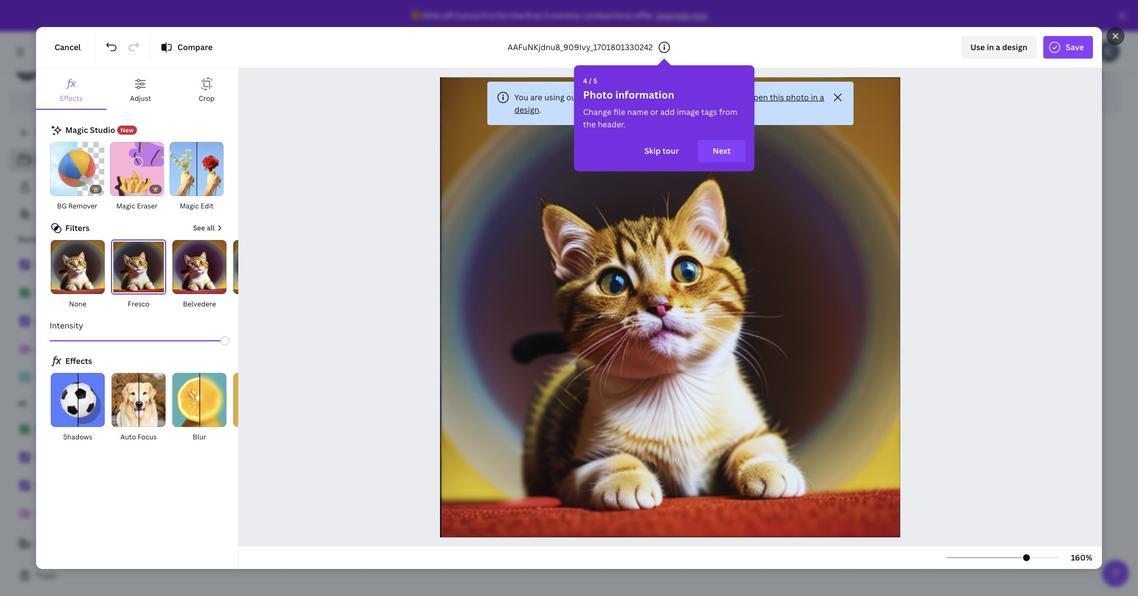 Task type: describe. For each thing, give the bounding box(es) containing it.
list containing flow
[[9, 418, 146, 554]]

compare button
[[155, 36, 222, 59]]

aafunkjdnu8_909ivy_1701801330242.png
[[156, 527, 319, 538]]

add
[[660, 106, 675, 117]]

use in a design
[[971, 42, 1027, 52]]

create folder
[[192, 74, 242, 85]]

thinking for 1st the me thinking link
[[50, 260, 80, 270]]

open this photo in a design
[[514, 92, 824, 115]]

g7b8ntapg8a6wmiomieqm2a.jpg
[[319, 527, 449, 538]]

file
[[614, 106, 625, 117]]

fresco
[[128, 299, 149, 309]]

a inside the open this photo in a design
[[820, 92, 824, 103]]

4 / 5 photo information change file name or add image tags from the header.
[[583, 76, 738, 130]]

shared with you
[[36, 208, 97, 219]]

your
[[295, 48, 312, 59]]

back to home
[[36, 127, 89, 138]]

using
[[544, 92, 564, 103]]

tags
[[701, 106, 717, 117]]

• inside aafunkjdnu8_909ivy_1701801330242.png image • uploaded 9 days ago
[[177, 540, 179, 550]]

crop button
[[175, 68, 238, 109]]

organize
[[261, 48, 293, 59]]

limited
[[583, 10, 613, 21]]

skip
[[644, 145, 661, 156]]

days for g7b8ntapg8a6wmiomieqm2a.jpg
[[384, 540, 399, 550]]

ago for aafunkjdnu8_909ivy_1701801330242.png
[[237, 540, 249, 550]]

belvedere
[[183, 299, 216, 309]]

0 vertical spatial to
[[228, 48, 236, 59]]

2 flow link from the top
[[9, 418, 146, 442]]

skip tour button
[[630, 140, 694, 162]]

create for create a team
[[36, 538, 61, 549]]

projects for all projects
[[48, 154, 79, 165]]

untitled inside the untitled design doc
[[645, 331, 676, 341]]

1 vertical spatial .
[[539, 104, 541, 115]]

thinking inside me thinking meme
[[821, 331, 852, 341]]

🎁
[[411, 10, 421, 21]]

magic edit
[[180, 201, 214, 211]]

information
[[615, 88, 674, 101]]

ago inside the-thinker-statue-by-auguste-rodin.jpg image • uploaded 5 months ago
[[573, 540, 584, 550]]

auto focus button
[[110, 373, 167, 444]]

create for create a folder to easily organize your personal and team content.
[[169, 48, 194, 59]]

1 vertical spatial effects
[[65, 356, 92, 366]]

0 horizontal spatial image
[[639, 92, 662, 103]]

compare
[[177, 42, 213, 52]]

image inside the-thinker-statue-by-auguste-rodin.jpg image • uploaded 5 months ago
[[482, 540, 501, 550]]

1 horizontal spatial all
[[704, 92, 713, 103]]

untitled inside untitled design video
[[482, 331, 513, 341]]

shadows
[[63, 432, 92, 442]]

use
[[971, 42, 985, 52]]

create a team
[[36, 538, 89, 549]]

easily
[[238, 48, 259, 59]]

magic edit button
[[169, 141, 224, 212]]

open this photo in a design button
[[514, 92, 824, 115]]

1 flyer link from the top
[[9, 310, 146, 334]]

160%
[[1071, 552, 1093, 563]]

skip tour
[[644, 145, 679, 156]]

160% button
[[1064, 549, 1100, 567]]

the inside 4 / 5 photo information change file name or add image tags from the header.
[[583, 119, 596, 130]]

our
[[566, 92, 579, 103]]

2 flyer link from the top
[[9, 446, 146, 470]]

you
[[514, 92, 528, 103]]

see
[[193, 223, 205, 233]]

your
[[36, 181, 53, 192]]

image for g7b8ntapg8a6wmiomieqm2a.jpg
[[319, 540, 338, 550]]

5 inside 4 / 5 photo information change file name or add image tags from the header.
[[593, 76, 597, 86]]

get canva pro button
[[9, 91, 146, 113]]

1 horizontal spatial pro
[[481, 10, 495, 21]]

team inside button
[[70, 538, 89, 549]]

from
[[719, 106, 738, 117]]

save
[[1066, 42, 1084, 52]]

adjust
[[130, 94, 151, 103]]

blur
[[193, 432, 206, 442]]

0 vertical spatial design
[[1002, 42, 1027, 52]]

dedicated
[[599, 92, 637, 103]]

personal
[[45, 59, 79, 70]]

open
[[749, 92, 768, 103]]

design inside the untitled design doc
[[678, 331, 704, 341]]

magic eraser button
[[109, 141, 165, 212]]

all inside button
[[207, 223, 215, 233]]

rodin.jpg
[[605, 527, 641, 538]]

days for aafunkjdnu8_909ivy_1701801330242.png
[[220, 540, 236, 550]]

time
[[614, 10, 632, 21]]

your projects link
[[9, 176, 146, 198]]

now
[[691, 10, 707, 21]]

2 untitled design from the top
[[36, 372, 95, 383]]

stay
[[169, 25, 191, 38]]

image for aafunkjdnu8_909ivy_1701801330242.png
[[156, 540, 175, 550]]

aafunkjdnu8_909ivy_1701801330242.png button
[[156, 526, 319, 540]]

folder inside button
[[219, 74, 242, 85]]

belvedere button
[[171, 240, 228, 311]]

are
[[530, 92, 542, 103]]

magic for eraser
[[116, 201, 135, 211]]

0 vertical spatial .
[[707, 10, 709, 21]]

upgrade now button
[[656, 10, 707, 21]]

for
[[690, 92, 702, 103]]

images button
[[156, 380, 227, 402]]

the-thinker-statue-by-auguste-rodin.jpg image • uploaded 5 months ago
[[482, 527, 641, 550]]

1 horizontal spatial with
[[244, 25, 266, 38]]

next button
[[698, 140, 745, 162]]

the-
[[482, 527, 498, 538]]

months
[[546, 540, 571, 550]]

crop
[[199, 94, 215, 103]]

4
[[583, 76, 587, 86]]

studio
[[90, 125, 115, 135]]

next
[[713, 145, 731, 156]]

editor.
[[664, 92, 688, 103]]

untitled design video
[[482, 331, 541, 354]]

me thinking meme
[[808, 331, 852, 354]]

1 flow link from the top
[[9, 282, 146, 305]]

me thinking for 1st the me thinking link
[[36, 260, 80, 270]]

fresco button
[[110, 240, 167, 311]]

to inside back to home "link"
[[56, 127, 64, 138]]

edit
[[201, 201, 214, 211]]

meme
[[808, 344, 828, 354]]

see all
[[193, 223, 215, 233]]

blur button
[[171, 373, 228, 444]]

g7b8ntapg8a6wmiomieqm2a.jpg image • uploaded 9 days ago
[[319, 527, 449, 550]]



Task type: locate. For each thing, give the bounding box(es) containing it.
1 me thinking link from the top
[[9, 254, 146, 277]]

uploaded inside g7b8ntapg8a6wmiomieqm2a.jpg image • uploaded 9 days ago
[[344, 540, 376, 550]]

all left shadows "button"
[[18, 399, 27, 408]]

2 9 from the left
[[378, 540, 382, 550]]

all right see
[[207, 223, 215, 233]]

1 vertical spatial flyer
[[36, 452, 55, 463]]

remover
[[68, 201, 97, 211]]

design down you
[[514, 104, 539, 115]]

days inside aafunkjdnu8_909ivy_1701801330242.png image • uploaded 9 days ago
[[220, 540, 236, 550]]

2 horizontal spatial magic
[[180, 201, 199, 211]]

me thinking for 2nd the me thinking link from the top of the page
[[36, 481, 80, 491]]

0 horizontal spatial in
[[811, 92, 818, 103]]

0 vertical spatial projects
[[48, 154, 79, 165]]

2 list from the top
[[9, 254, 146, 390]]

5 right /
[[593, 76, 597, 86]]

2 me thinking from the top
[[36, 481, 80, 491]]

all for all
[[18, 399, 27, 408]]

all
[[704, 92, 713, 103], [207, 223, 215, 233]]

create a team button
[[9, 532, 146, 555]]

0 horizontal spatial magic
[[65, 125, 88, 135]]

0 vertical spatial untitled design
[[36, 344, 95, 355]]

🎁 50% off canva pro for the first 3 months. limited time offer. upgrade now .
[[411, 10, 709, 21]]

1 list from the top
[[9, 149, 146, 225]]

team right and
[[366, 48, 385, 59]]

0 vertical spatial create
[[169, 48, 194, 59]]

2 horizontal spatial ago
[[573, 540, 584, 550]]

0 vertical spatial in
[[987, 42, 994, 52]]

me for 2nd the me thinking link from the top of the page
[[36, 481, 48, 491]]

uploaded inside the-thinker-statue-by-auguste-rodin.jpg image • uploaded 5 months ago
[[507, 540, 539, 550]]

1 horizontal spatial untitled design button
[[645, 330, 704, 344]]

magic inside magic edit button
[[180, 201, 199, 211]]

0 horizontal spatial image
[[156, 540, 175, 550]]

3 untitled design link from the top
[[9, 503, 146, 526]]

0 horizontal spatial the
[[510, 10, 524, 21]]

0 vertical spatial image
[[639, 92, 662, 103]]

1 horizontal spatial ago
[[400, 540, 412, 550]]

0 horizontal spatial canva
[[68, 96, 92, 107]]

save button
[[1043, 36, 1093, 59]]

create folder button
[[169, 69, 251, 91]]

uploaded for g7b8ntapg8a6wmiomieqm2a.jpg
[[344, 540, 376, 550]]

5 inside the-thinker-statue-by-auguste-rodin.jpg image • uploaded 5 months ago
[[541, 540, 545, 550]]

or
[[650, 106, 658, 117]]

0 vertical spatial with
[[244, 25, 266, 38]]

flyer for 2nd flyer link from the bottom
[[36, 316, 55, 327]]

1 flyer from the top
[[36, 316, 55, 327]]

pro left for on the top
[[481, 10, 495, 21]]

folder down organized
[[203, 48, 226, 59]]

0 vertical spatial folder
[[203, 48, 226, 59]]

/
[[589, 76, 592, 86]]

all right the for
[[704, 92, 713, 103]]

magic left edit
[[180, 201, 199, 211]]

3 untitled design from the top
[[36, 509, 95, 519]]

0 vertical spatial thinking
[[50, 260, 80, 270]]

0 vertical spatial flow
[[36, 288, 52, 299]]

ago down g7b8ntapg8a6wmiomieqm2a.jpg 'button'
[[400, 540, 412, 550]]

get canva pro
[[53, 96, 107, 107]]

list
[[9, 149, 146, 225], [9, 254, 146, 390], [9, 418, 146, 554]]

0 vertical spatial team
[[366, 48, 385, 59]]

by-
[[558, 527, 570, 538]]

0 vertical spatial me
[[36, 260, 48, 270]]

1 vertical spatial me
[[808, 331, 819, 341]]

None search field
[[597, 41, 935, 63]]

effects inside button
[[60, 94, 83, 103]]

untitled design button up doc
[[645, 330, 704, 344]]

• inside the-thinker-statue-by-auguste-rodin.jpg image • uploaded 5 months ago
[[503, 540, 505, 550]]

days down the aafunkjdnu8_909ivy_1701801330242.png button
[[220, 540, 236, 550]]

1 horizontal spatial canva
[[455, 10, 480, 21]]

50%
[[423, 10, 440, 21]]

1 horizontal spatial design
[[1002, 42, 1027, 52]]

2 vertical spatial untitled design
[[36, 509, 95, 519]]

2 horizontal spatial image
[[482, 540, 501, 550]]

0 vertical spatial flow link
[[9, 282, 146, 305]]

untitled design link for me thinking
[[9, 338, 146, 362]]

1 vertical spatial flow
[[156, 331, 172, 341]]

9 for g7b8ntapg8a6wmiomieqm2a.jpg
[[378, 540, 382, 550]]

1 horizontal spatial in
[[987, 42, 994, 52]]

features
[[715, 92, 747, 103]]

back
[[36, 127, 54, 138]]

2 horizontal spatial uploaded
[[507, 540, 539, 550]]

recent
[[18, 234, 41, 244]]

0 vertical spatial the
[[510, 10, 524, 21]]

0 vertical spatial flyer link
[[9, 310, 146, 334]]

image inside aafunkjdnu8_909ivy_1701801330242.png image • uploaded 9 days ago
[[156, 540, 175, 550]]

2 vertical spatial flow
[[36, 424, 52, 435]]

0 vertical spatial untitled design link
[[9, 338, 146, 362]]

off
[[442, 10, 453, 21]]

2 vertical spatial me
[[36, 481, 48, 491]]

1 vertical spatial folder
[[219, 74, 242, 85]]

effects down 1
[[60, 94, 83, 103]]

0 horizontal spatial untitled design button
[[482, 330, 541, 344]]

2 vertical spatial list
[[9, 418, 146, 554]]

focus
[[138, 432, 157, 442]]

create up trash
[[36, 538, 61, 549]]

tour
[[663, 145, 679, 156]]

flyer for 2nd flyer link
[[36, 452, 55, 463]]

to right back
[[56, 127, 64, 138]]

create inside create a team button
[[36, 538, 61, 549]]

ago down auguste-
[[573, 540, 584, 550]]

1 horizontal spatial 9
[[378, 540, 382, 550]]

1 vertical spatial untitled design
[[36, 372, 95, 383]]

upgrade
[[656, 10, 690, 21]]

2 days from the left
[[384, 540, 399, 550]]

untitled
[[645, 331, 676, 341], [482, 331, 513, 341], [36, 344, 67, 355], [36, 372, 67, 383], [36, 509, 67, 519]]

create for create folder
[[192, 74, 217, 85]]

1 vertical spatial flyer link
[[9, 446, 146, 470]]

9 inside g7b8ntapg8a6wmiomieqm2a.jpg image • uploaded 9 days ago
[[378, 540, 382, 550]]

none
[[69, 299, 86, 309]]

1 horizontal spatial magic
[[116, 201, 135, 211]]

1 vertical spatial canva
[[68, 96, 92, 107]]

header.
[[598, 119, 626, 130]]

flow link
[[9, 282, 146, 305], [9, 418, 146, 442]]

1 vertical spatial the
[[583, 119, 596, 130]]

uploaded down thinker-
[[507, 540, 539, 550]]

0 horizontal spatial team
[[70, 538, 89, 549]]

me
[[36, 260, 48, 270], [808, 331, 819, 341], [36, 481, 48, 491]]

cancel
[[54, 42, 81, 52]]

9 down g7b8ntapg8a6wmiomieqm2a.jpg 'button'
[[378, 540, 382, 550]]

1
[[75, 72, 78, 81]]

design
[[1002, 42, 1027, 52], [514, 104, 539, 115]]

1 vertical spatial with
[[65, 208, 81, 219]]

0 horizontal spatial ago
[[237, 540, 249, 550]]

0 horizontal spatial with
[[65, 208, 81, 219]]

first
[[525, 10, 542, 21]]

1 horizontal spatial days
[[384, 540, 399, 550]]

9 down the aafunkjdnu8_909ivy_1701801330242.png button
[[214, 540, 219, 550]]

starred
[[198, 133, 227, 144]]

1 horizontal spatial 5
[[593, 76, 597, 86]]

in right use in the right top of the page
[[987, 42, 994, 52]]

1 horizontal spatial all
[[36, 154, 46, 165]]

untitled design for flow
[[36, 344, 95, 355]]

0 vertical spatial list
[[9, 149, 146, 225]]

create up "crop"
[[192, 74, 217, 85]]

untitled design link for flow
[[9, 503, 146, 526]]

. down are
[[539, 104, 541, 115]]

uploaded inside aafunkjdnu8_909ivy_1701801330242.png image • uploaded 9 days ago
[[181, 540, 213, 550]]

magic left studio
[[65, 125, 88, 135]]

9 for aafunkjdnu8_909ivy_1701801330242.png
[[214, 540, 219, 550]]

pro
[[481, 10, 495, 21], [94, 96, 107, 107]]

me inside me thinking meme
[[808, 331, 819, 341]]

all projects link
[[9, 149, 146, 171]]

in inside the open this photo in a design
[[811, 92, 818, 103]]

bg
[[57, 201, 67, 211]]

me thinking down shadows
[[36, 481, 80, 491]]

photo
[[786, 92, 809, 103]]

days inside g7b8ntapg8a6wmiomieqm2a.jpg image • uploaded 9 days ago
[[384, 540, 399, 550]]

0 vertical spatial canva
[[455, 10, 480, 21]]

ago down the aafunkjdnu8_909ivy_1701801330242.png button
[[237, 540, 249, 550]]

untitled design button for untitled design doc
[[645, 330, 704, 344]]

magic eraser
[[116, 201, 158, 211]]

auguste-
[[570, 527, 605, 538]]

untitled design link
[[9, 338, 146, 362], [9, 366, 146, 390], [9, 503, 146, 526]]

.
[[707, 10, 709, 21], [539, 104, 541, 115]]

me thinking link down filters in the left top of the page
[[9, 254, 146, 277]]

0 horizontal spatial all
[[207, 223, 215, 233]]

0 vertical spatial me thinking
[[36, 260, 80, 270]]

0 horizontal spatial 9
[[214, 540, 219, 550]]

shared with you link
[[9, 203, 146, 225]]

magic for studio
[[65, 125, 88, 135]]

thinking up meme
[[821, 331, 852, 341]]

1 horizontal spatial image
[[677, 106, 699, 117]]

back to home link
[[9, 122, 146, 144]]

ago inside g7b8ntapg8a6wmiomieqm2a.jpg image • uploaded 9 days ago
[[400, 540, 412, 550]]

all up your at the left of the page
[[36, 154, 46, 165]]

list containing me thinking
[[9, 254, 146, 390]]

1 vertical spatial in
[[811, 92, 818, 103]]

the right for on the top
[[510, 10, 524, 21]]

in
[[987, 42, 994, 52], [811, 92, 818, 103]]

all inside list
[[36, 154, 46, 165]]

2 vertical spatial create
[[36, 538, 61, 549]]

0 horizontal spatial uploaded
[[181, 540, 213, 550]]

name
[[627, 106, 648, 117]]

a right use in the right top of the page
[[996, 42, 1000, 52]]

magic studio new
[[65, 125, 134, 135]]

2 vertical spatial untitled design link
[[9, 503, 146, 526]]

1 vertical spatial me thinking link
[[9, 474, 146, 498]]

flyer link down shadows
[[9, 446, 146, 470]]

to left easily
[[228, 48, 236, 59]]

pro inside get canva pro button
[[94, 96, 107, 107]]

flyer
[[36, 316, 55, 327], [36, 452, 55, 463]]

1 vertical spatial all
[[18, 399, 27, 408]]

ago inside aafunkjdnu8_909ivy_1701801330242.png image • uploaded 9 days ago
[[237, 540, 249, 550]]

0 vertical spatial all
[[704, 92, 713, 103]]

1 vertical spatial team
[[70, 538, 89, 549]]

design inside the open this photo in a design
[[514, 104, 539, 115]]

top level navigation element
[[99, 41, 453, 63]]

starred link
[[156, 118, 309, 159]]

1 untitled design from the top
[[36, 344, 95, 355]]

use in a design button
[[962, 36, 1036, 59]]

the down change
[[583, 119, 596, 130]]

flyer link
[[9, 310, 146, 334], [9, 446, 146, 470]]

canva right get
[[68, 96, 92, 107]]

bg remover
[[57, 201, 97, 211]]

3
[[544, 10, 548, 21]]

1 days from the left
[[220, 540, 236, 550]]

1 9 from the left
[[214, 540, 219, 550]]

organized
[[193, 25, 242, 38]]

1 vertical spatial image
[[677, 106, 699, 117]]

thinking for 2nd the me thinking link from the top of the page
[[50, 481, 80, 491]]

cancel button
[[45, 36, 90, 59]]

thinking
[[50, 260, 80, 270], [821, 331, 852, 341], [50, 481, 80, 491]]

0 horizontal spatial 5
[[541, 540, 545, 550]]

all for all projects
[[36, 154, 46, 165]]

you
[[83, 208, 97, 219]]

0 vertical spatial all
[[36, 154, 46, 165]]

projects up bg remover at the top left of page
[[55, 181, 87, 192]]

effects down 'intensity'
[[65, 356, 92, 366]]

. right upgrade on the top right of the page
[[707, 10, 709, 21]]

stay organized with folders
[[169, 25, 303, 38]]

image up or
[[639, 92, 662, 103]]

uploaded down g7b8ntapg8a6wmiomieqm2a.jpg 'button'
[[344, 540, 376, 550]]

days
[[220, 540, 236, 550], [384, 540, 399, 550]]

image inside 4 / 5 photo information change file name or add image tags from the header.
[[677, 106, 699, 117]]

trash link
[[9, 565, 146, 587]]

1 vertical spatial to
[[56, 127, 64, 138]]

adjust button
[[106, 68, 175, 109]]

projects for your projects
[[55, 181, 87, 192]]

and
[[350, 48, 364, 59]]

list containing all projects
[[9, 149, 146, 225]]

1 horizontal spatial to
[[228, 48, 236, 59]]

9 inside aafunkjdnu8_909ivy_1701801330242.png image • uploaded 9 days ago
[[214, 540, 219, 550]]

the
[[510, 10, 524, 21], [583, 119, 596, 130]]

images
[[174, 381, 220, 400]]

free
[[45, 72, 59, 81]]

this
[[770, 92, 784, 103]]

design inside untitled design video
[[515, 331, 541, 341]]

untitled design for flyer
[[36, 509, 95, 519]]

uploaded down the aafunkjdnu8_909ivy_1701801330242.png button
[[181, 540, 213, 550]]

auto focus
[[120, 432, 157, 442]]

folders
[[268, 25, 303, 38]]

with inside list
[[65, 208, 81, 219]]

1 vertical spatial me thinking
[[36, 481, 80, 491]]

design right use in the right top of the page
[[1002, 42, 1027, 52]]

see all button
[[192, 222, 225, 235]]

canva inside button
[[68, 96, 92, 107]]

image inside g7b8ntapg8a6wmiomieqm2a.jpg image • uploaded 9 days ago
[[319, 540, 338, 550]]

a up trash link
[[63, 538, 68, 549]]

me thinking link
[[9, 254, 146, 277], [9, 474, 146, 498]]

1 horizontal spatial .
[[707, 10, 709, 21]]

magic inside magic eraser button
[[116, 201, 135, 211]]

me for 1st the me thinking link
[[36, 260, 48, 270]]

0 vertical spatial 5
[[593, 76, 597, 86]]

0 horizontal spatial days
[[220, 540, 236, 550]]

1 vertical spatial list
[[9, 254, 146, 390]]

1 vertical spatial thinking
[[821, 331, 852, 341]]

a down organized
[[196, 48, 201, 59]]

2 flyer from the top
[[36, 452, 55, 463]]

1 vertical spatial projects
[[55, 181, 87, 192]]

folder
[[203, 48, 226, 59], [219, 74, 242, 85]]

ago for g7b8ntapg8a6wmiomieqm2a.jpg
[[400, 540, 412, 550]]

new
[[581, 92, 597, 103]]

• inside g7b8ntapg8a6wmiomieqm2a.jpg image • uploaded 9 days ago
[[340, 540, 342, 550]]

0 vertical spatial effects
[[60, 94, 83, 103]]

offer.
[[634, 10, 654, 21]]

2 untitled design link from the top
[[9, 366, 146, 390]]

5 down statue-
[[541, 540, 545, 550]]

home
[[66, 127, 89, 138]]

2 vertical spatial thinking
[[50, 481, 80, 491]]

me thinking down recent on the top left of page
[[36, 260, 80, 270]]

statue-
[[530, 527, 558, 538]]

untitled design button
[[645, 330, 704, 344], [482, 330, 541, 344]]

2 me thinking link from the top
[[9, 474, 146, 498]]

uploaded for aafunkjdnu8_909ivy_1701801330242.png
[[181, 540, 213, 550]]

1 vertical spatial all
[[207, 223, 215, 233]]

1 horizontal spatial team
[[366, 48, 385, 59]]

3 list from the top
[[9, 418, 146, 554]]

flyer link down none
[[9, 310, 146, 334]]

0 horizontal spatial .
[[539, 104, 541, 115]]

trash
[[36, 570, 57, 581]]

image down the for
[[677, 106, 699, 117]]

untitled design button for untitled design video
[[482, 330, 541, 344]]

personal
[[314, 48, 348, 59]]

filters
[[65, 223, 90, 233]]

create inside create folder button
[[192, 74, 217, 85]]

1 vertical spatial untitled design link
[[9, 366, 146, 390]]

pro up magic studio new on the left top of page
[[94, 96, 107, 107]]

a right photo
[[820, 92, 824, 103]]

days down g7b8ntapg8a6wmiomieqm2a.jpg 'button'
[[384, 540, 399, 550]]

1 horizontal spatial the
[[583, 119, 596, 130]]

video
[[482, 344, 500, 354]]

5
[[593, 76, 597, 86], [541, 540, 545, 550]]

me thinking link down shadows
[[9, 474, 146, 498]]

create a folder to easily organize your personal and team content.
[[169, 48, 419, 59]]

in right photo
[[811, 92, 818, 103]]

1 vertical spatial 5
[[541, 540, 545, 550]]

0 vertical spatial me thinking link
[[9, 254, 146, 277]]

the-thinker-statue-by-auguste-rodin.jpg button
[[482, 526, 641, 540]]

magic for edit
[[180, 201, 199, 211]]

magic left the eraser
[[116, 201, 135, 211]]

thinking down filters in the left top of the page
[[50, 260, 80, 270]]

untitled design button up video
[[482, 330, 541, 344]]

flow
[[36, 288, 52, 299], [156, 331, 172, 341], [36, 424, 52, 435]]

projects down back to home
[[48, 154, 79, 165]]

folder down easily
[[219, 74, 242, 85]]

g7b8ntapg8a6wmiomieqm2a.jpg button
[[319, 526, 449, 540]]

0 horizontal spatial design
[[514, 104, 539, 115]]

1 horizontal spatial uploaded
[[344, 540, 376, 550]]

thinking down shadows
[[50, 481, 80, 491]]

canva right off
[[455, 10, 480, 21]]

1 me thinking from the top
[[36, 260, 80, 270]]

untitled design
[[36, 344, 95, 355], [36, 372, 95, 383], [36, 509, 95, 519]]

1 horizontal spatial image
[[319, 540, 338, 550]]

•
[[62, 72, 64, 81], [177, 540, 179, 550], [340, 540, 342, 550], [503, 540, 505, 550]]

to
[[228, 48, 236, 59], [56, 127, 64, 138]]

create down the stay
[[169, 48, 194, 59]]

designs
[[174, 185, 225, 204]]

team up trash link
[[70, 538, 89, 549]]

0 horizontal spatial to
[[56, 127, 64, 138]]

1 untitled design link from the top
[[9, 338, 146, 362]]

0 horizontal spatial all
[[18, 399, 27, 408]]

1 vertical spatial design
[[514, 104, 539, 115]]



Task type: vqa. For each thing, say whether or not it's contained in the screenshot.
Canva Assistant image
no



